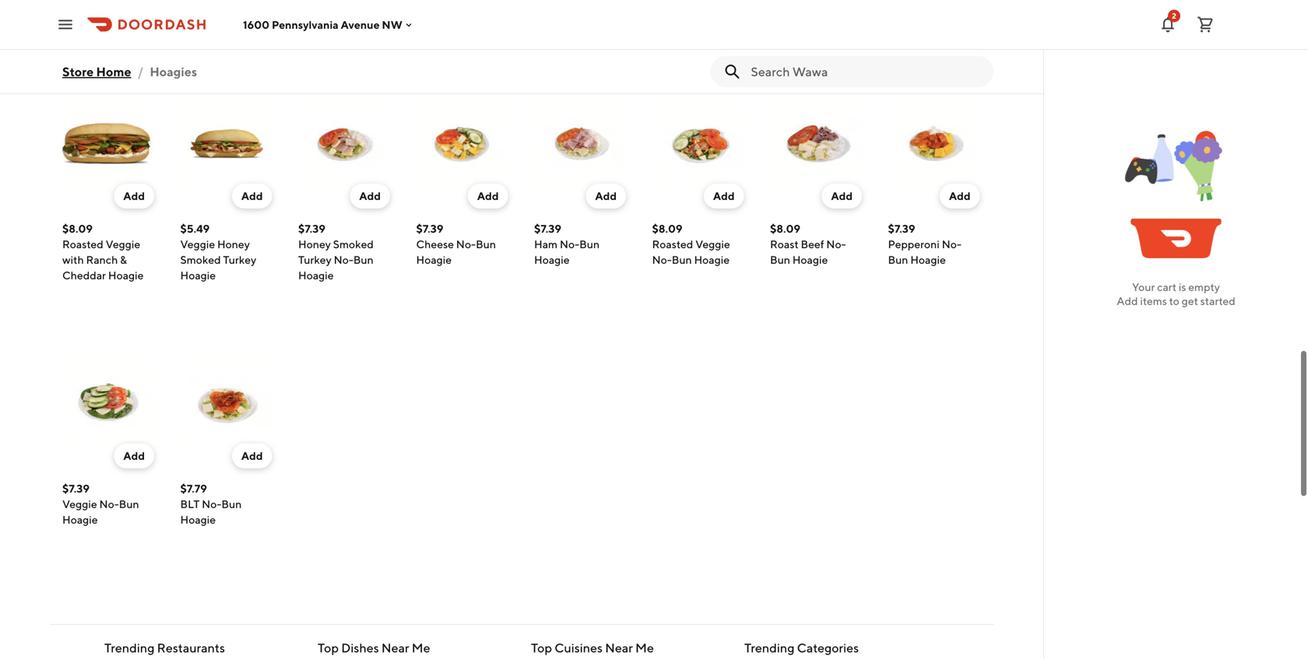 Task type: describe. For each thing, give the bounding box(es) containing it.
add for $7.39 honey smoked turkey no-bun hoagie
[[359, 190, 381, 202]]

store
[[62, 64, 94, 79]]

with
[[62, 253, 84, 266]]

bun inside $7.79 blt no-bun hoagie
[[221, 498, 242, 511]]

Search Wawa search field
[[751, 63, 981, 80]]

$7.39 for $7.39 ham no-bun hoagie
[[534, 222, 561, 235]]

veggie honey smoked turkey hoagie image
[[180, 98, 272, 190]]

bun inside $7.39 honey smoked turkey no-bun hoagie
[[353, 253, 374, 266]]

no- inside $7.39 ham no-bun hoagie
[[560, 238, 580, 251]]

items
[[1140, 295, 1167, 308]]

to
[[1169, 295, 1180, 308]]

add for $7.39 pepperoni no- bun hoagie
[[949, 190, 971, 202]]

bun inside $7.39 ham no-bun hoagie
[[580, 238, 600, 251]]

beef
[[801, 238, 824, 251]]

add for $7.79 blt no-bun hoagie
[[241, 450, 263, 463]]

$5.49 veggie honey smoked turkey hoagie
[[180, 222, 256, 282]]

trending for trending restaurants
[[104, 641, 155, 656]]

no- inside $8.09 roasted veggie no-bun hoagie
[[652, 253, 672, 266]]

no- inside $7.39 honey smoked turkey no-bun hoagie
[[334, 253, 353, 266]]

2
[[1172, 11, 1177, 20]]

roasted veggie no-bun hoagie image
[[652, 98, 744, 190]]

hoagie inside $8.09 roasted veggie with ranch & cheddar hoagie
[[108, 269, 144, 282]]

$7.79
[[180, 482, 207, 495]]

turkey inside $5.49 veggie honey smoked turkey hoagie
[[223, 253, 256, 266]]

add inside your cart is empty add items to get started
[[1117, 295, 1138, 308]]

$8.09 for $8.09 roast beef no- bun hoagie
[[770, 222, 801, 235]]

veggie no-bun hoagie image
[[62, 358, 154, 450]]

bun inside $7.39 cheese no-bun hoagie
[[476, 238, 496, 251]]

bun inside $8.09 roasted veggie no-bun hoagie
[[672, 253, 692, 266]]

avenue
[[341, 18, 380, 31]]

1600 pennsylvania avenue nw
[[243, 18, 402, 31]]

bun inside $7.39 veggie no-bun hoagie
[[119, 498, 139, 511]]

roasted for with
[[62, 238, 103, 251]]

$7.39 ham no-bun hoagie
[[534, 222, 600, 266]]

/
[[138, 64, 144, 79]]

top for top cuisines near me
[[531, 641, 552, 656]]

blt no-bun hoagie image
[[180, 358, 272, 450]]

1600
[[243, 18, 270, 31]]

hoagie inside $7.39 honey smoked turkey no-bun hoagie
[[298, 269, 334, 282]]

veggie inside $8.09 roasted veggie with ranch & cheddar hoagie
[[106, 238, 140, 251]]

hoagie inside $8.09 roast beef no- bun hoagie
[[793, 253, 828, 266]]

ham no-bun hoagie image
[[534, 98, 626, 190]]

started
[[1201, 295, 1236, 308]]

hoagie inside "$7.39 pepperoni no- bun hoagie"
[[911, 253, 946, 266]]

near for cuisines
[[605, 641, 633, 656]]

categories
[[797, 641, 859, 656]]

$7.39 for $7.39 honey smoked turkey no-bun hoagie
[[298, 222, 325, 235]]

empty
[[1189, 281, 1220, 294]]

restaurants
[[157, 641, 225, 656]]

cheese
[[416, 238, 454, 251]]

hoagie inside $7.39 veggie no-bun hoagie
[[62, 514, 98, 526]]

smoked inside $7.39 honey smoked turkey no-bun hoagie
[[333, 238, 374, 251]]

top dishes near me
[[318, 641, 430, 656]]

bun inside "$7.39 pepperoni no- bun hoagie"
[[888, 253, 908, 266]]

hoagie inside $5.49 veggie honey smoked turkey hoagie
[[180, 269, 216, 282]]

$7.39 pepperoni no- bun hoagie
[[888, 222, 962, 266]]

$8.09 for $8.09 roasted veggie no-bun hoagie
[[652, 222, 683, 235]]

no- inside $7.39 cheese no-bun hoagie
[[456, 238, 476, 251]]

$7.39 for $7.39 pepperoni no- bun hoagie
[[888, 222, 915, 235]]



Task type: vqa. For each thing, say whether or not it's contained in the screenshot.
No- inside the $7.39 Honey Smoked Turkey No-Bun Hoagie
yes



Task type: locate. For each thing, give the bounding box(es) containing it.
blt
[[180, 498, 200, 511]]

$8.09 roasted veggie no-bun hoagie
[[652, 222, 730, 266]]

0 items, open order cart image
[[1196, 15, 1215, 34]]

1 horizontal spatial top
[[531, 641, 552, 656]]

top for top dishes near me
[[318, 641, 339, 656]]

1 horizontal spatial $8.09
[[652, 222, 683, 235]]

$8.09 inside $8.09 roasted veggie no-bun hoagie
[[652, 222, 683, 235]]

0 horizontal spatial $8.09
[[62, 222, 93, 235]]

trending for trending categories
[[745, 641, 795, 656]]

store home link
[[62, 56, 131, 87]]

no- inside $7.79 blt no-bun hoagie
[[202, 498, 222, 511]]

veggie
[[106, 238, 140, 251], [180, 238, 215, 251], [696, 238, 730, 251], [62, 498, 97, 511]]

me
[[412, 641, 430, 656], [635, 641, 654, 656]]

roast beef no-bun hoagie image
[[770, 98, 862, 190]]

turkey
[[223, 253, 256, 266], [298, 253, 332, 266]]

add up $7.39 veggie no-bun hoagie
[[123, 450, 145, 463]]

2 turkey from the left
[[298, 253, 332, 266]]

0 horizontal spatial trending
[[104, 641, 155, 656]]

$8.09 inside $8.09 roasted veggie with ranch & cheddar hoagie
[[62, 222, 93, 235]]

1 trending from the left
[[104, 641, 155, 656]]

cart
[[1157, 281, 1177, 294]]

2 near from the left
[[605, 641, 633, 656]]

2 $8.09 from the left
[[652, 222, 683, 235]]

hoagies
[[62, 57, 152, 86], [150, 64, 197, 79]]

me right cuisines
[[635, 641, 654, 656]]

no- inside "$7.39 pepperoni no- bun hoagie"
[[942, 238, 962, 251]]

0 horizontal spatial roasted
[[62, 238, 103, 251]]

dishes
[[341, 641, 379, 656]]

2 top from the left
[[531, 641, 552, 656]]

top cuisines near me
[[531, 641, 654, 656]]

0 horizontal spatial near
[[382, 641, 409, 656]]

no- inside $8.09 roast beef no- bun hoagie
[[827, 238, 846, 251]]

$5.49
[[180, 222, 210, 235]]

cuisines
[[555, 641, 603, 656]]

1600 pennsylvania avenue nw button
[[243, 18, 415, 31]]

0 horizontal spatial honey
[[217, 238, 250, 251]]

$7.39 cheese no-bun hoagie
[[416, 222, 496, 266]]

roasted
[[62, 238, 103, 251], [652, 238, 693, 251]]

$8.09 for $8.09 roasted veggie with ranch & cheddar hoagie
[[62, 222, 93, 235]]

3 $8.09 from the left
[[770, 222, 801, 235]]

$7.39 inside $7.39 honey smoked turkey no-bun hoagie
[[298, 222, 325, 235]]

0 horizontal spatial turkey
[[223, 253, 256, 266]]

1 me from the left
[[412, 641, 430, 656]]

2 roasted from the left
[[652, 238, 693, 251]]

veggie inside $5.49 veggie honey smoked turkey hoagie
[[180, 238, 215, 251]]

ranch
[[86, 253, 118, 266]]

veggie inside $7.39 veggie no-bun hoagie
[[62, 498, 97, 511]]

no-
[[456, 238, 476, 251], [560, 238, 580, 251], [827, 238, 846, 251], [942, 238, 962, 251], [334, 253, 353, 266], [652, 253, 672, 266], [99, 498, 119, 511], [202, 498, 222, 511]]

$8.09 roasted veggie with ranch & cheddar hoagie
[[62, 222, 144, 282]]

$7.39 honey smoked turkey no-bun hoagie
[[298, 222, 374, 282]]

2 trending from the left
[[745, 641, 795, 656]]

hoagie inside $7.39 cheese no-bun hoagie
[[416, 253, 452, 266]]

trending left restaurants
[[104, 641, 155, 656]]

2 honey from the left
[[298, 238, 331, 251]]

cheese no-bun hoagie image
[[416, 98, 508, 190]]

0 horizontal spatial smoked
[[180, 253, 221, 266]]

me for top dishes near me
[[412, 641, 430, 656]]

your cart is empty add items to get started
[[1117, 281, 1236, 308]]

add up $7.39 cheese no-bun hoagie at left
[[477, 190, 499, 202]]

1 horizontal spatial me
[[635, 641, 654, 656]]

trending restaurants
[[104, 641, 225, 656]]

bun inside $8.09 roast beef no- bun hoagie
[[770, 253, 790, 266]]

2 horizontal spatial $8.09
[[770, 222, 801, 235]]

add for $7.39 veggie no-bun hoagie
[[123, 450, 145, 463]]

near for dishes
[[382, 641, 409, 656]]

turkey inside $7.39 honey smoked turkey no-bun hoagie
[[298, 253, 332, 266]]

add up $7.39 ham no-bun hoagie
[[595, 190, 617, 202]]

1 vertical spatial smoked
[[180, 253, 221, 266]]

honey smoked turkey no-bun hoagie image
[[298, 98, 390, 190]]

honey inside $5.49 veggie honey smoked turkey hoagie
[[217, 238, 250, 251]]

home
[[96, 64, 131, 79]]

&
[[120, 253, 127, 266]]

1 roasted from the left
[[62, 238, 103, 251]]

1 horizontal spatial roasted
[[652, 238, 693, 251]]

veggie inside $8.09 roasted veggie no-bun hoagie
[[696, 238, 730, 251]]

$7.39 veggie no-bun hoagie
[[62, 482, 139, 526]]

1 top from the left
[[318, 641, 339, 656]]

top left cuisines
[[531, 641, 552, 656]]

1 horizontal spatial honey
[[298, 238, 331, 251]]

add
[[123, 190, 145, 202], [241, 190, 263, 202], [359, 190, 381, 202], [477, 190, 499, 202], [595, 190, 617, 202], [713, 190, 735, 202], [831, 190, 853, 202], [949, 190, 971, 202], [1117, 295, 1138, 308], [123, 450, 145, 463], [241, 450, 263, 463]]

roasted for no-
[[652, 238, 693, 251]]

hoagie inside $8.09 roasted veggie no-bun hoagie
[[694, 253, 730, 266]]

cheddar
[[62, 269, 106, 282]]

$7.39
[[298, 222, 325, 235], [416, 222, 443, 235], [534, 222, 561, 235], [888, 222, 915, 235], [62, 482, 90, 495]]

$8.09 inside $8.09 roast beef no- bun hoagie
[[770, 222, 801, 235]]

no- inside $7.39 veggie no-bun hoagie
[[99, 498, 119, 511]]

near right cuisines
[[605, 641, 633, 656]]

nw
[[382, 18, 402, 31]]

hoagie
[[416, 253, 452, 266], [534, 253, 570, 266], [694, 253, 730, 266], [793, 253, 828, 266], [911, 253, 946, 266], [108, 269, 144, 282], [180, 269, 216, 282], [298, 269, 334, 282], [62, 514, 98, 526], [180, 514, 216, 526]]

hoagie inside $7.79 blt no-bun hoagie
[[180, 514, 216, 526]]

roasted inside $8.09 roasted veggie with ranch & cheddar hoagie
[[62, 238, 103, 251]]

0 horizontal spatial me
[[412, 641, 430, 656]]

notification bell image
[[1159, 15, 1178, 34]]

add button
[[114, 184, 154, 209], [114, 184, 154, 209], [232, 184, 272, 209], [232, 184, 272, 209], [350, 184, 390, 209], [350, 184, 390, 209], [468, 184, 508, 209], [468, 184, 508, 209], [586, 184, 626, 209], [586, 184, 626, 209], [704, 184, 744, 209], [704, 184, 744, 209], [822, 184, 862, 209], [822, 184, 862, 209], [940, 184, 980, 209], [940, 184, 980, 209], [114, 444, 154, 469], [114, 444, 154, 469], [232, 444, 272, 469], [232, 444, 272, 469]]

add for $8.09 roasted veggie with ranch & cheddar hoagie
[[123, 190, 145, 202]]

$7.39 inside $7.39 ham no-bun hoagie
[[534, 222, 561, 235]]

me for top cuisines near me
[[635, 641, 654, 656]]

$7.39 inside $7.39 veggie no-bun hoagie
[[62, 482, 90, 495]]

top left dishes
[[318, 641, 339, 656]]

trending categories
[[745, 641, 859, 656]]

add for $8.09 roast beef no- bun hoagie
[[831, 190, 853, 202]]

smoked
[[333, 238, 374, 251], [180, 253, 221, 266]]

open menu image
[[56, 15, 75, 34]]

$7.39 for $7.39 cheese no-bun hoagie
[[416, 222, 443, 235]]

1 horizontal spatial turkey
[[298, 253, 332, 266]]

add for $5.49 veggie honey smoked turkey hoagie
[[241, 190, 263, 202]]

0 horizontal spatial top
[[318, 641, 339, 656]]

pepperoni no-bun hoagie image
[[888, 98, 980, 190]]

trending
[[104, 641, 155, 656], [745, 641, 795, 656]]

roasted veggie with ranch & cheddar hoagie image
[[62, 98, 154, 190]]

pepperoni
[[888, 238, 940, 251]]

pennsylvania
[[272, 18, 339, 31]]

trending left the categories at bottom right
[[745, 641, 795, 656]]

add for $7.39 cheese no-bun hoagie
[[477, 190, 499, 202]]

1 turkey from the left
[[223, 253, 256, 266]]

add for $8.09 roasted veggie no-bun hoagie
[[713, 190, 735, 202]]

add down "your"
[[1117, 295, 1138, 308]]

1 $8.09 from the left
[[62, 222, 93, 235]]

1 honey from the left
[[217, 238, 250, 251]]

near right dishes
[[382, 641, 409, 656]]

me right dishes
[[412, 641, 430, 656]]

1 horizontal spatial trending
[[745, 641, 795, 656]]

add up $7.79 blt no-bun hoagie
[[241, 450, 263, 463]]

smoked inside $5.49 veggie honey smoked turkey hoagie
[[180, 253, 221, 266]]

add up $8.09 roasted veggie with ranch & cheddar hoagie
[[123, 190, 145, 202]]

1 horizontal spatial near
[[605, 641, 633, 656]]

near
[[382, 641, 409, 656], [605, 641, 633, 656]]

store home / hoagies
[[62, 64, 197, 79]]

your
[[1132, 281, 1155, 294]]

0 vertical spatial smoked
[[333, 238, 374, 251]]

top
[[318, 641, 339, 656], [531, 641, 552, 656]]

roast
[[770, 238, 799, 251]]

$7.79 blt no-bun hoagie
[[180, 482, 242, 526]]

ham
[[534, 238, 558, 251]]

1 near from the left
[[382, 641, 409, 656]]

add up "$7.39 pepperoni no- bun hoagie" at the top of page
[[949, 190, 971, 202]]

get
[[1182, 295, 1198, 308]]

add up $8.09 roast beef no- bun hoagie
[[831, 190, 853, 202]]

hoagie inside $7.39 ham no-bun hoagie
[[534, 253, 570, 266]]

$8.09 roast beef no- bun hoagie
[[770, 222, 846, 266]]

2 me from the left
[[635, 641, 654, 656]]

$7.39 inside $7.39 cheese no-bun hoagie
[[416, 222, 443, 235]]

add for $7.39 ham no-bun hoagie
[[595, 190, 617, 202]]

roasted inside $8.09 roasted veggie no-bun hoagie
[[652, 238, 693, 251]]

add up $7.39 honey smoked turkey no-bun hoagie
[[359, 190, 381, 202]]

add up $8.09 roasted veggie no-bun hoagie
[[713, 190, 735, 202]]

$7.39 for $7.39 veggie no-bun hoagie
[[62, 482, 90, 495]]

bun
[[476, 238, 496, 251], [580, 238, 600, 251], [353, 253, 374, 266], [672, 253, 692, 266], [770, 253, 790, 266], [888, 253, 908, 266], [119, 498, 139, 511], [221, 498, 242, 511]]

is
[[1179, 281, 1186, 294]]

$7.39 inside "$7.39 pepperoni no- bun hoagie"
[[888, 222, 915, 235]]

$8.09
[[62, 222, 93, 235], [652, 222, 683, 235], [770, 222, 801, 235]]

1 horizontal spatial smoked
[[333, 238, 374, 251]]

honey
[[217, 238, 250, 251], [298, 238, 331, 251]]

honey inside $7.39 honey smoked turkey no-bun hoagie
[[298, 238, 331, 251]]

add up $5.49 veggie honey smoked turkey hoagie
[[241, 190, 263, 202]]



